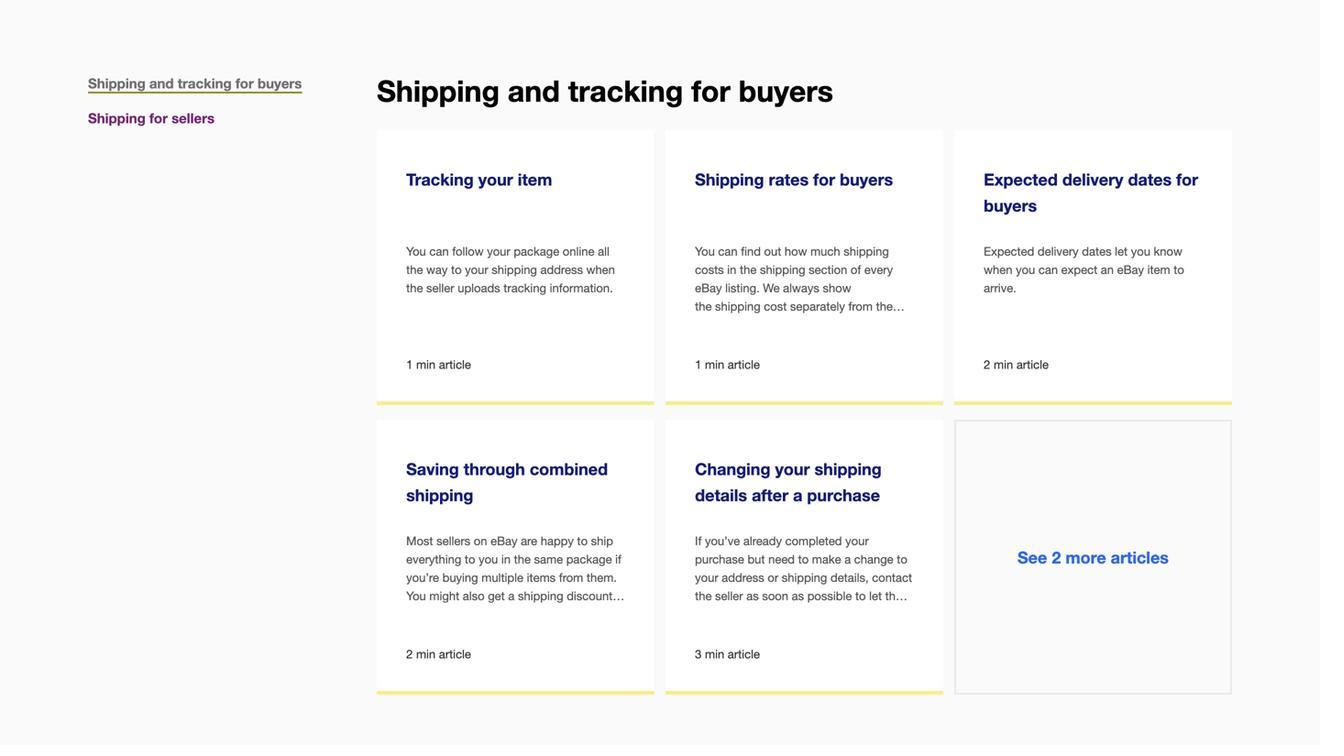 Task type: describe. For each thing, give the bounding box(es) containing it.
shipping rates for buyers
[[695, 170, 893, 190]]

but
[[748, 552, 765, 567]]

know.
[[695, 607, 726, 622]]

shipping for sellers
[[88, 110, 215, 127]]

1 min article for shipping rates for buyers
[[695, 358, 760, 372]]

already
[[743, 534, 782, 548]]

1 vertical spatial cost
[[721, 318, 744, 332]]

before
[[844, 336, 878, 350]]

the right in
[[514, 552, 531, 567]]

2 inside "most sellers on ebay are happy to ship everything to you in the same package if you're buying multiple items from them. you might also get a shipping discount because the seller saves money by combining items. 2 min article"
[[406, 648, 413, 662]]

you're
[[406, 571, 439, 585]]

see
[[1018, 548, 1047, 567]]

them
[[885, 589, 912, 603]]

can up costs in
[[718, 244, 738, 258]]

to inside expected delivery dates let you know when you can expect an ebay item to arrive.
[[1174, 263, 1184, 277]]

multiple
[[482, 571, 524, 585]]

min for changing your shipping details after a purchase
[[705, 648, 725, 662]]

if
[[695, 534, 702, 548]]

when inside expected delivery dates let you know when you can expect an ebay item to arrive.
[[984, 263, 1013, 277]]

2 min article
[[984, 358, 1049, 372]]

always
[[783, 281, 820, 295]]

shipping up of
[[844, 244, 889, 258]]

are
[[521, 534, 537, 548]]

the down the "also"
[[455, 607, 472, 622]]

to inside you can find out how much shipping costs in the shipping section of every ebay listing. we always show the shipping cost separately from the item cost so you can see exactly how much you'll pay for delivery before you go to checkout.
[[712, 354, 723, 369]]

details,
[[831, 571, 869, 585]]

ebay inside "most sellers on ebay are happy to ship everything to you in the same package if you're buying multiple items from them. you might also get a shipping discount because the seller saves money by combining items. 2 min article"
[[491, 534, 518, 548]]

to ship
[[577, 534, 613, 548]]

package inside "most sellers on ebay are happy to ship everything to you in the same package if you're buying multiple items from them. you might also get a shipping discount because the seller saves money by combining items. 2 min article"
[[566, 552, 612, 567]]

1 horizontal spatial cost
[[764, 299, 787, 314]]

see exactly
[[809, 318, 869, 332]]

address inside you can follow your package online all the way to your shipping address when the seller uploads tracking information.
[[541, 263, 583, 277]]

or
[[768, 571, 779, 585]]

a inside changing your shipping details after a purchase
[[793, 485, 803, 505]]

might
[[429, 589, 460, 603]]

article for tracking your item
[[439, 358, 471, 372]]

buying
[[443, 571, 478, 585]]

can inside expected delivery dates let you know when you can expect an ebay item to arrive.
[[1039, 263, 1058, 277]]

follow
[[452, 244, 484, 258]]

item inside expected delivery dates let you know when you can expect an ebay item to arrive.
[[1148, 263, 1171, 277]]

completed
[[785, 534, 842, 548]]

listing.
[[725, 281, 760, 295]]

for inside the shipping and tracking for buyers link
[[235, 75, 254, 92]]

because
[[406, 607, 452, 622]]

arrive.
[[984, 281, 1017, 295]]

shipping down out
[[760, 263, 806, 277]]

tracking
[[406, 170, 474, 190]]

costs in
[[695, 263, 737, 277]]

min for expected delivery dates for buyers
[[994, 358, 1013, 372]]

2 horizontal spatial 2
[[1052, 548, 1061, 567]]

changing your shipping details after a purchase
[[695, 460, 882, 505]]

we
[[763, 281, 780, 295]]

get
[[488, 589, 505, 603]]

section
[[809, 263, 847, 277]]

min for shipping rates for buyers
[[705, 358, 725, 372]]

1 for tracking your item
[[406, 358, 413, 372]]

shipping left the rates
[[695, 170, 764, 190]]

0 vertical spatial sellers
[[172, 110, 215, 127]]

shipping inside "most sellers on ebay are happy to ship everything to you in the same package if you're buying multiple items from them. you might also get a shipping discount because the seller saves money by combining items. 2 min article"
[[518, 589, 564, 603]]

3 min article
[[695, 648, 760, 662]]

let inside if you've already completed your purchase but need to make a change to your address or shipping details, contact the seller as soon as possible to let them know.
[[869, 589, 882, 603]]

show
[[823, 281, 851, 295]]

in
[[501, 552, 511, 567]]

delivery inside you can find out how much shipping costs in the shipping section of every ebay listing. we always show the shipping cost separately from the item cost so you can see exactly how much you'll pay for delivery before you go to checkout.
[[800, 336, 841, 350]]

articles
[[1111, 548, 1169, 567]]

shipping inside changing your shipping details after a purchase
[[815, 460, 882, 479]]

most
[[406, 534, 433, 548]]

if you've already completed your purchase but need to make a change to your address or shipping details, contact the seller as soon as possible to let them know.
[[695, 534, 912, 622]]

shipping inside you can follow your package online all the way to your shipping address when the seller uploads tracking information.
[[492, 263, 537, 277]]

expect
[[1061, 263, 1098, 277]]

1 min article for tracking your item
[[406, 358, 471, 372]]

the inside you can find out how much shipping costs in the shipping section of every ebay listing. we always show the shipping cost separately from the item cost so you can see exactly how much you'll pay for delivery before you go to checkout.
[[740, 263, 757, 277]]

buyers inside 'expected delivery dates for buyers'
[[984, 196, 1037, 215]]

change
[[854, 552, 894, 567]]

purchase inside if you've already completed your purchase but need to make a change to your address or shipping details, contact the seller as soon as possible to let them know.
[[695, 552, 744, 567]]

by
[[580, 607, 593, 622]]

soon
[[762, 589, 789, 603]]

way
[[426, 263, 448, 277]]

a inside "most sellers on ebay are happy to ship everything to you in the same package if you're buying multiple items from them. you might also get a shipping discount because the seller saves money by combining items. 2 min article"
[[508, 589, 515, 603]]

information.
[[550, 281, 613, 295]]

dates for let
[[1082, 244, 1112, 258]]

after
[[752, 485, 789, 505]]

changing
[[695, 460, 771, 479]]

discount
[[567, 589, 613, 603]]

items.
[[465, 626, 498, 640]]

your up uploads
[[465, 263, 488, 277]]

you can find out how much shipping costs in the shipping section of every ebay listing. we always show the shipping cost separately from the item cost so you can see exactly how much you'll pay for delivery before you go to checkout.
[[695, 244, 901, 369]]

your right follow on the top
[[487, 244, 510, 258]]

you right the so
[[764, 318, 783, 332]]

seller inside you can follow your package online all the way to your shipping address when the seller uploads tracking information.
[[426, 281, 454, 295]]

expected for expected delivery dates let you know when you can expect an ebay item to arrive.
[[984, 244, 1035, 258]]

items
[[527, 571, 556, 585]]

to inside you can follow your package online all the way to your shipping address when the seller uploads tracking information.
[[451, 263, 462, 277]]

them.
[[587, 571, 617, 585]]

find
[[741, 244, 761, 258]]

from
[[559, 571, 583, 585]]

on
[[474, 534, 487, 548]]

combined
[[530, 460, 608, 479]]

0 horizontal spatial much
[[695, 336, 725, 350]]

saving
[[406, 460, 459, 479]]

purchase inside changing your shipping details after a purchase
[[807, 485, 880, 505]]

the left way
[[406, 263, 423, 277]]

your inside changing your shipping details after a purchase
[[775, 460, 810, 479]]

expected delivery dates for buyers
[[984, 170, 1199, 215]]

shipping up the tracking
[[377, 73, 500, 108]]

shipping up shipping for sellers link
[[88, 75, 146, 92]]

to down completed
[[798, 552, 809, 567]]

you've
[[705, 534, 740, 548]]

everything
[[406, 552, 461, 567]]

1 vertical spatial how
[[872, 318, 895, 332]]

1 for shipping rates for buyers
[[695, 358, 702, 372]]

uploads
[[458, 281, 500, 295]]

seller inside if you've already completed your purchase but need to make a change to your address or shipping details, contact the seller as soon as possible to let them know.
[[715, 589, 743, 603]]



Task type: locate. For each thing, give the bounding box(es) containing it.
package down the to ship
[[566, 552, 612, 567]]

online
[[563, 244, 595, 258]]

much up section
[[811, 244, 840, 258]]

you for shipping rates for buyers
[[695, 244, 715, 258]]

0 horizontal spatial ebay
[[491, 534, 518, 548]]

can down the separately
[[787, 318, 806, 332]]

2 down combining
[[406, 648, 413, 662]]

1 1 min article from the left
[[406, 358, 471, 372]]

1 vertical spatial much
[[695, 336, 725, 350]]

shipping for sellers link
[[88, 110, 215, 127]]

need
[[768, 552, 795, 567]]

tracking
[[568, 73, 683, 108], [178, 75, 232, 92], [504, 281, 546, 295]]

address down but at the bottom right of the page
[[722, 571, 764, 585]]

you right before
[[882, 336, 901, 350]]

money
[[540, 607, 576, 622]]

0 horizontal spatial sellers
[[172, 110, 215, 127]]

out
[[764, 244, 781, 258]]

0 vertical spatial 2
[[984, 358, 991, 372]]

1 vertical spatial 2
[[1052, 548, 1061, 567]]

through
[[464, 460, 525, 479]]

0 vertical spatial much
[[811, 244, 840, 258]]

can up way
[[429, 244, 449, 258]]

1 vertical spatial ebay
[[695, 281, 722, 295]]

shipping inside saving through combined shipping
[[406, 485, 473, 505]]

ebay inside you can find out how much shipping costs in the shipping section of every ebay listing. we always show the shipping cost separately from the item cost so you can see exactly how much you'll pay for delivery before you go to checkout.
[[695, 281, 722, 295]]

0 horizontal spatial as
[[747, 589, 759, 603]]

purchase
[[807, 485, 880, 505], [695, 552, 744, 567]]

much up go in the top right of the page
[[695, 336, 725, 350]]

delivery down see exactly
[[800, 336, 841, 350]]

for inside 'expected delivery dates for buyers'
[[1177, 170, 1199, 190]]

0 vertical spatial delivery
[[1063, 170, 1124, 190]]

ebay up in
[[491, 534, 518, 548]]

2 vertical spatial 2
[[406, 648, 413, 662]]

1 horizontal spatial as
[[792, 589, 804, 603]]

shipping inside if you've already completed your purchase but need to make a change to your address or shipping details, contact the seller as soon as possible to let them know.
[[782, 571, 827, 585]]

every
[[864, 263, 893, 277]]

when inside you can follow your package online all the way to your shipping address when the seller uploads tracking information.
[[586, 263, 615, 277]]

1 vertical spatial let
[[869, 589, 882, 603]]

of
[[851, 263, 861, 277]]

to down details, on the right bottom
[[855, 589, 866, 603]]

1 as from the left
[[747, 589, 759, 603]]

you up costs in
[[695, 244, 715, 258]]

when up arrive.
[[984, 263, 1013, 277]]

0 horizontal spatial cost
[[721, 318, 744, 332]]

1 vertical spatial delivery
[[1038, 244, 1079, 258]]

you inside "most sellers on ebay are happy to ship everything to you in the same package if you're buying multiple items from them. you might also get a shipping discount because the seller saves money by combining items. 2 min article"
[[479, 552, 498, 567]]

0 horizontal spatial 2
[[406, 648, 413, 662]]

shipping up completed
[[815, 460, 882, 479]]

a up details, on the right bottom
[[845, 552, 851, 567]]

from the
[[849, 299, 893, 314]]

contact
[[872, 571, 912, 585]]

2 vertical spatial item
[[695, 318, 718, 332]]

3
[[695, 648, 702, 662]]

address
[[541, 263, 583, 277], [722, 571, 764, 585]]

expected inside 'expected delivery dates for buyers'
[[984, 170, 1058, 190]]

if
[[615, 552, 622, 567]]

shipping down items
[[518, 589, 564, 603]]

and
[[508, 73, 560, 108], [149, 75, 174, 92]]

0 horizontal spatial item
[[518, 170, 552, 190]]

2 vertical spatial delivery
[[800, 336, 841, 350]]

1 horizontal spatial 1 min article
[[695, 358, 760, 372]]

sellers inside "most sellers on ebay are happy to ship everything to you in the same package if you're buying multiple items from them. you might also get a shipping discount because the seller saves money by combining items. 2 min article"
[[437, 534, 471, 548]]

1 vertical spatial expected
[[984, 244, 1035, 258]]

1 vertical spatial item
[[1148, 263, 1171, 277]]

0 vertical spatial how
[[785, 244, 807, 258]]

you left follow on the top
[[406, 244, 426, 258]]

min for tracking your item
[[416, 358, 436, 372]]

let inside expected delivery dates let you know when you can expect an ebay item to arrive.
[[1115, 244, 1128, 258]]

1 vertical spatial a
[[845, 552, 851, 567]]

let left know
[[1115, 244, 1128, 258]]

you left know
[[1131, 244, 1151, 258]]

0 horizontal spatial 1
[[406, 358, 413, 372]]

1 horizontal spatial ebay
[[695, 281, 722, 295]]

0 horizontal spatial package
[[514, 244, 559, 258]]

1 horizontal spatial item
[[695, 318, 718, 332]]

1 horizontal spatial much
[[811, 244, 840, 258]]

purchase up completed
[[807, 485, 880, 505]]

cost
[[764, 299, 787, 314], [721, 318, 744, 332]]

to inside "most sellers on ebay are happy to ship everything to you in the same package if you're buying multiple items from them. you might also get a shipping discount because the seller saves money by combining items. 2 min article"
[[465, 552, 475, 567]]

1 min article down you'll pay
[[695, 358, 760, 372]]

sellers
[[172, 110, 215, 127], [437, 534, 471, 548]]

as
[[747, 589, 759, 603], [792, 589, 804, 603]]

1 horizontal spatial how
[[872, 318, 895, 332]]

1 1 from the left
[[406, 358, 413, 372]]

1 vertical spatial seller
[[715, 589, 743, 603]]

2 right see
[[1052, 548, 1061, 567]]

you inside you can follow your package online all the way to your shipping address when the seller uploads tracking information.
[[406, 244, 426, 258]]

your up change
[[845, 534, 869, 548]]

1 horizontal spatial sellers
[[437, 534, 471, 548]]

0 horizontal spatial address
[[541, 263, 583, 277]]

1 expected from the top
[[984, 170, 1058, 190]]

tracking your item
[[406, 170, 552, 190]]

0 vertical spatial package
[[514, 244, 559, 258]]

possible
[[807, 589, 852, 603]]

0 horizontal spatial dates
[[1082, 244, 1112, 258]]

seller inside "most sellers on ebay are happy to ship everything to you in the same package if you're buying multiple items from them. you might also get a shipping discount because the seller saves money by combining items. 2 min article"
[[475, 607, 503, 622]]

buyers inside the shipping and tracking for buyers link
[[258, 75, 302, 92]]

1 horizontal spatial when
[[984, 263, 1013, 277]]

1 horizontal spatial 2
[[984, 358, 991, 372]]

all
[[598, 244, 610, 258]]

2 horizontal spatial tracking
[[568, 73, 683, 108]]

details
[[695, 485, 747, 505]]

saving through combined shipping
[[406, 460, 608, 505]]

min
[[416, 358, 436, 372], [705, 358, 725, 372], [994, 358, 1013, 372], [416, 648, 436, 662], [705, 648, 725, 662]]

1 horizontal spatial address
[[722, 571, 764, 585]]

for inside you can find out how much shipping costs in the shipping section of every ebay listing. we always show the shipping cost separately from the item cost so you can see exactly how much you'll pay for delivery before you go to checkout.
[[782, 336, 797, 350]]

seller up know.
[[715, 589, 743, 603]]

2 horizontal spatial seller
[[715, 589, 743, 603]]

your up after
[[775, 460, 810, 479]]

an
[[1101, 263, 1114, 277]]

1 horizontal spatial seller
[[475, 607, 503, 622]]

item
[[518, 170, 552, 190], [1148, 263, 1171, 277], [695, 318, 718, 332]]

a inside if you've already completed your purchase but need to make a change to your address or shipping details, contact the seller as soon as possible to let them know.
[[845, 552, 851, 567]]

to up contact
[[897, 552, 908, 567]]

how
[[785, 244, 807, 258], [872, 318, 895, 332]]

more
[[1066, 548, 1106, 567]]

1
[[406, 358, 413, 372], [695, 358, 702, 372]]

the inside if you've already completed your purchase but need to make a change to your address or shipping details, contact the seller as soon as possible to let them know.
[[695, 589, 712, 603]]

0 vertical spatial ebay
[[1117, 263, 1144, 277]]

article for changing your shipping details after a purchase
[[728, 648, 760, 662]]

seller
[[426, 281, 454, 295], [715, 589, 743, 603], [475, 607, 503, 622]]

seller down way
[[426, 281, 454, 295]]

0 horizontal spatial shipping and tracking for buyers
[[88, 75, 302, 92]]

purchase down you've
[[695, 552, 744, 567]]

2 vertical spatial a
[[508, 589, 515, 603]]

can inside you can follow your package online all the way to your shipping address when the seller uploads tracking information.
[[429, 244, 449, 258]]

checkout.
[[726, 354, 779, 369]]

as right "soon"
[[792, 589, 804, 603]]

ebay inside expected delivery dates let you know when you can expect an ebay item to arrive.
[[1117, 263, 1144, 277]]

also
[[463, 589, 485, 603]]

1 horizontal spatial dates
[[1128, 170, 1172, 190]]

0 vertical spatial dates
[[1128, 170, 1172, 190]]

can
[[429, 244, 449, 258], [718, 244, 738, 258], [1039, 263, 1058, 277], [787, 318, 806, 332]]

2 1 min article from the left
[[695, 358, 760, 372]]

1 horizontal spatial let
[[1115, 244, 1128, 258]]

you
[[1131, 244, 1151, 258], [1016, 263, 1035, 277], [764, 318, 783, 332], [882, 336, 901, 350], [479, 552, 498, 567]]

for
[[692, 73, 731, 108], [235, 75, 254, 92], [149, 110, 168, 127], [813, 170, 835, 190], [1177, 170, 1199, 190], [782, 336, 797, 350]]

sellers down the shipping and tracking for buyers link
[[172, 110, 215, 127]]

dates up an
[[1082, 244, 1112, 258]]

0 horizontal spatial a
[[508, 589, 515, 603]]

package left online
[[514, 244, 559, 258]]

a right after
[[793, 485, 803, 505]]

package
[[514, 244, 559, 258], [566, 552, 612, 567]]

let
[[1115, 244, 1128, 258], [869, 589, 882, 603]]

2 as from the left
[[792, 589, 804, 603]]

1 vertical spatial package
[[566, 552, 612, 567]]

1 horizontal spatial purchase
[[807, 485, 880, 505]]

you left in
[[479, 552, 498, 567]]

expected
[[984, 170, 1058, 190], [984, 244, 1035, 258]]

as left "soon"
[[747, 589, 759, 603]]

0 horizontal spatial let
[[869, 589, 882, 603]]

2 horizontal spatial ebay
[[1117, 263, 1144, 277]]

1 vertical spatial purchase
[[695, 552, 744, 567]]

can left expect in the right of the page
[[1039, 263, 1058, 277]]

1 horizontal spatial 1
[[695, 358, 702, 372]]

2 down arrive.
[[984, 358, 991, 372]]

combining
[[406, 626, 462, 640]]

cost down the shipping
[[721, 318, 744, 332]]

you'll pay
[[728, 336, 779, 350]]

min inside "most sellers on ebay are happy to ship everything to you in the same package if you're buying multiple items from them. you might also get a shipping discount because the seller saves money by combining items. 2 min article"
[[416, 648, 436, 662]]

expected inside expected delivery dates let you know when you can expect an ebay item to arrive.
[[984, 244, 1035, 258]]

0 horizontal spatial purchase
[[695, 552, 744, 567]]

shipping and tracking for buyers link
[[88, 75, 302, 94]]

you inside you can find out how much shipping costs in the shipping section of every ebay listing. we always show the shipping cost separately from the item cost so you can see exactly how much you'll pay for delivery before you go to checkout.
[[695, 244, 715, 258]]

so
[[748, 318, 760, 332]]

article for shipping rates for buyers
[[728, 358, 760, 372]]

same
[[534, 552, 563, 567]]

sellers up everything
[[437, 534, 471, 548]]

0 horizontal spatial when
[[586, 263, 615, 277]]

when down all
[[586, 263, 615, 277]]

cost down we
[[764, 299, 787, 314]]

2 expected from the top
[[984, 244, 1035, 258]]

how down from the at the right of page
[[872, 318, 895, 332]]

expected for expected delivery dates for buyers
[[984, 170, 1058, 190]]

article for expected delivery dates for buyers
[[1017, 358, 1049, 372]]

dates up know
[[1128, 170, 1172, 190]]

buyers
[[739, 73, 833, 108], [258, 75, 302, 92], [840, 170, 893, 190], [984, 196, 1037, 215]]

delivery inside 'expected delivery dates for buyers'
[[1063, 170, 1124, 190]]

0 horizontal spatial seller
[[426, 281, 454, 295]]

separately
[[790, 299, 845, 314]]

go
[[695, 354, 709, 369]]

happy
[[541, 534, 574, 548]]

to up buying
[[465, 552, 475, 567]]

a right get
[[508, 589, 515, 603]]

1 min article down uploads
[[406, 358, 471, 372]]

your right the tracking
[[478, 170, 513, 190]]

1 horizontal spatial shipping and tracking for buyers
[[377, 73, 833, 108]]

0 horizontal spatial how
[[785, 244, 807, 258]]

1 vertical spatial sellers
[[437, 534, 471, 548]]

0 horizontal spatial tracking
[[178, 75, 232, 92]]

to right go in the top right of the page
[[712, 354, 723, 369]]

1 horizontal spatial and
[[508, 73, 560, 108]]

rates
[[769, 170, 809, 190]]

shipping down saving at bottom
[[406, 485, 473, 505]]

you down you're
[[406, 589, 426, 603]]

1 horizontal spatial package
[[566, 552, 612, 567]]

0 vertical spatial cost
[[764, 299, 787, 314]]

to right way
[[451, 263, 462, 277]]

expected delivery dates let you know when you can expect an ebay item to arrive.
[[984, 244, 1184, 295]]

the shipping
[[695, 299, 761, 314]]

you inside "most sellers on ebay are happy to ship everything to you in the same package if you're buying multiple items from them. you might also get a shipping discount because the seller saves money by combining items. 2 min article"
[[406, 589, 426, 603]]

2
[[984, 358, 991, 372], [1052, 548, 1061, 567], [406, 648, 413, 662]]

ebay right an
[[1117, 263, 1144, 277]]

1 horizontal spatial a
[[793, 485, 803, 505]]

0 horizontal spatial and
[[149, 75, 174, 92]]

1 vertical spatial address
[[722, 571, 764, 585]]

1 vertical spatial dates
[[1082, 244, 1112, 258]]

you up arrive.
[[1016, 263, 1035, 277]]

know
[[1154, 244, 1183, 258]]

2 horizontal spatial a
[[845, 552, 851, 567]]

the up know.
[[695, 589, 712, 603]]

1 horizontal spatial tracking
[[504, 281, 546, 295]]

delivery for buyers
[[1063, 170, 1124, 190]]

2 vertical spatial ebay
[[491, 534, 518, 548]]

2 when from the left
[[984, 263, 1013, 277]]

delivery
[[1063, 170, 1124, 190], [1038, 244, 1079, 258], [800, 336, 841, 350]]

package inside you can follow your package online all the way to your shipping address when the seller uploads tracking information.
[[514, 244, 559, 258]]

address inside if you've already completed your purchase but need to make a change to your address or shipping details, contact the seller as soon as possible to let them know.
[[722, 571, 764, 585]]

delivery for you
[[1038, 244, 1079, 258]]

address down online
[[541, 263, 583, 277]]

when
[[586, 263, 615, 277], [984, 263, 1013, 277]]

dates inside expected delivery dates let you know when you can expect an ebay item to arrive.
[[1082, 244, 1112, 258]]

shipping down the shipping and tracking for buyers link
[[88, 110, 146, 127]]

2 horizontal spatial item
[[1148, 263, 1171, 277]]

delivery inside expected delivery dates let you know when you can expect an ebay item to arrive.
[[1038, 244, 1079, 258]]

how right out
[[785, 244, 807, 258]]

2 vertical spatial seller
[[475, 607, 503, 622]]

shipping
[[377, 73, 500, 108], [88, 75, 146, 92], [88, 110, 146, 127], [695, 170, 764, 190]]

saves
[[506, 607, 537, 622]]

delivery up expect in the right of the page
[[1038, 244, 1079, 258]]

1 when from the left
[[586, 263, 615, 277]]

tracking inside you can follow your package online all the way to your shipping address when the seller uploads tracking information.
[[504, 281, 546, 295]]

dates
[[1128, 170, 1172, 190], [1082, 244, 1112, 258]]

0 vertical spatial seller
[[426, 281, 454, 295]]

let left them
[[869, 589, 882, 603]]

delivery up expected delivery dates let you know when you can expect an ebay item to arrive.
[[1063, 170, 1124, 190]]

0 vertical spatial address
[[541, 263, 583, 277]]

shipping up uploads
[[492, 263, 537, 277]]

dates for for
[[1128, 170, 1172, 190]]

make
[[812, 552, 841, 567]]

article inside "most sellers on ebay are happy to ship everything to you in the same package if you're buying multiple items from them. you might also get a shipping discount because the seller saves money by combining items. 2 min article"
[[439, 648, 471, 662]]

your up know.
[[695, 571, 719, 585]]

0 vertical spatial let
[[1115, 244, 1128, 258]]

most sellers on ebay are happy to ship everything to you in the same package if you're buying multiple items from them. you might also get a shipping discount because the seller saves money by combining items. 2 min article
[[406, 534, 622, 662]]

the left uploads
[[406, 281, 423, 295]]

shipping down make
[[782, 571, 827, 585]]

1 min article
[[406, 358, 471, 372], [695, 358, 760, 372]]

the down find
[[740, 263, 757, 277]]

2 1 from the left
[[695, 358, 702, 372]]

0 vertical spatial a
[[793, 485, 803, 505]]

item inside you can find out how much shipping costs in the shipping section of every ebay listing. we always show the shipping cost separately from the item cost so you can see exactly how much you'll pay for delivery before you go to checkout.
[[695, 318, 718, 332]]

ebay down costs in
[[695, 281, 722, 295]]

you can follow your package online all the way to your shipping address when the seller uploads tracking information.
[[406, 244, 615, 295]]

0 vertical spatial expected
[[984, 170, 1058, 190]]

article
[[439, 358, 471, 372], [728, 358, 760, 372], [1017, 358, 1049, 372], [439, 648, 471, 662], [728, 648, 760, 662]]

0 vertical spatial purchase
[[807, 485, 880, 505]]

0 vertical spatial item
[[518, 170, 552, 190]]

dates inside 'expected delivery dates for buyers'
[[1128, 170, 1172, 190]]

see 2 more articles
[[1018, 548, 1169, 567]]

you
[[406, 244, 426, 258], [695, 244, 715, 258], [406, 589, 426, 603]]

ebay
[[1117, 263, 1144, 277], [695, 281, 722, 295], [491, 534, 518, 548]]

to down know
[[1174, 263, 1184, 277]]

you for tracking your item
[[406, 244, 426, 258]]

seller up items.
[[475, 607, 503, 622]]

0 horizontal spatial 1 min article
[[406, 358, 471, 372]]



Task type: vqa. For each thing, say whether or not it's contained in the screenshot.
Character for Character
no



